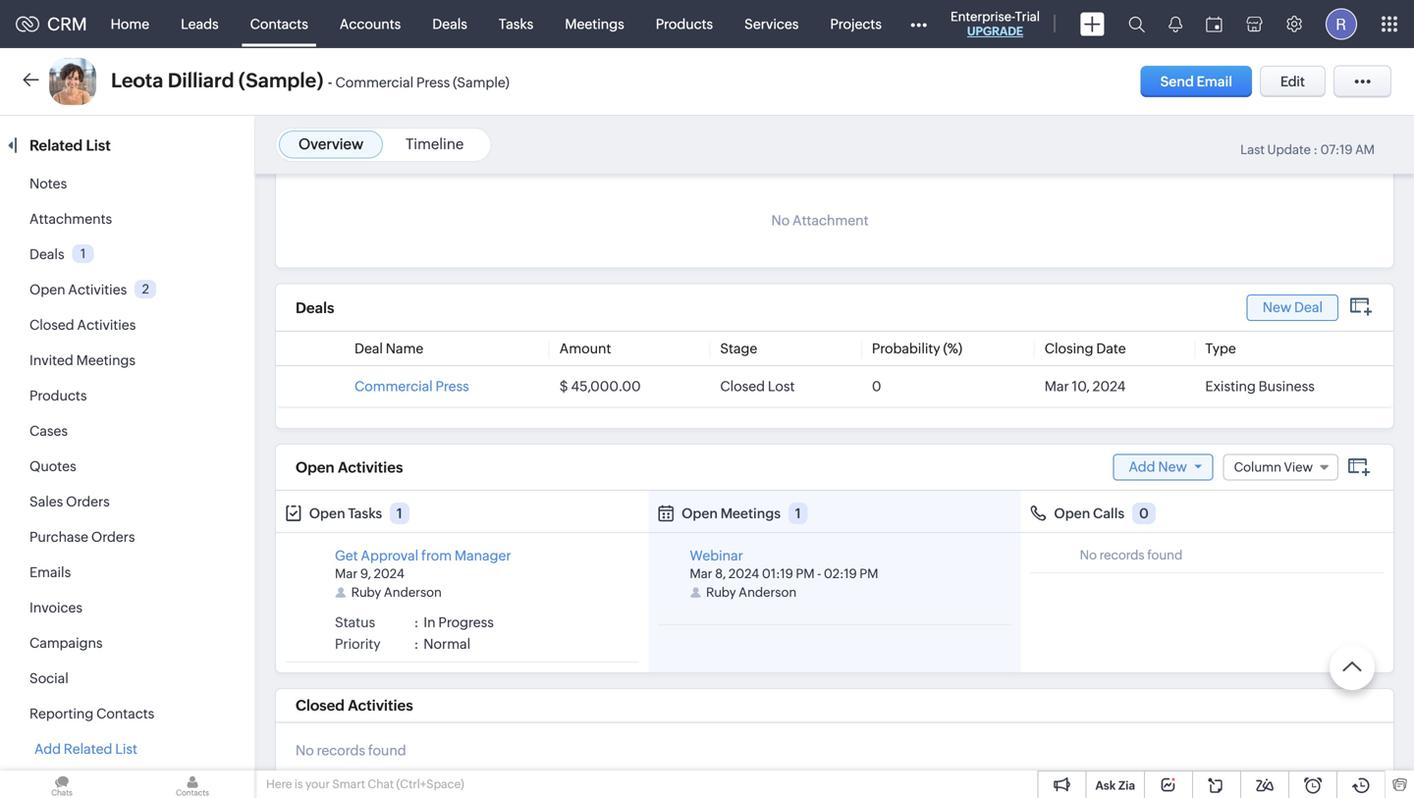 Task type: locate. For each thing, give the bounding box(es) containing it.
1 horizontal spatial anderson
[[739, 585, 797, 600]]

no records found
[[1080, 548, 1183, 563], [296, 743, 406, 759]]

0 vertical spatial meetings
[[565, 16, 624, 32]]

1 for open meetings
[[795, 506, 801, 521]]

anderson down get approval from manager mar 9, 2024
[[384, 585, 442, 600]]

new left column
[[1158, 459, 1187, 475]]

1 horizontal spatial 2024
[[729, 567, 759, 581]]

1 horizontal spatial records
[[1099, 548, 1145, 563]]

projects link
[[814, 0, 897, 48]]

orders up purchase orders
[[66, 494, 110, 510]]

1 vertical spatial orders
[[91, 529, 135, 545]]

0 horizontal spatial no
[[296, 743, 314, 759]]

1 vertical spatial press
[[435, 379, 469, 394]]

45,000.00
[[571, 379, 641, 394]]

2
[[142, 282, 149, 296]]

anderson down "01:19"
[[739, 585, 797, 600]]

commercial down accounts
[[335, 75, 414, 90]]

commercial
[[335, 75, 414, 90], [354, 379, 433, 394]]

(sample) down tasks link
[[453, 75, 509, 90]]

02:19
[[824, 567, 857, 581]]

press
[[416, 75, 450, 90], [435, 379, 469, 394]]

amount
[[559, 341, 611, 356]]

mar left 10,
[[1045, 379, 1069, 394]]

contacts up add related list
[[96, 706, 154, 722]]

open meetings
[[682, 506, 781, 521]]

0 right calls
[[1139, 506, 1149, 521]]

1 horizontal spatial meetings
[[565, 16, 624, 32]]

get approval from manager link
[[335, 548, 511, 564]]

0 horizontal spatial 1
[[80, 246, 86, 261]]

closed down stage link
[[720, 379, 765, 394]]

: in progress
[[414, 615, 494, 631]]

timeline
[[406, 136, 464, 153]]

1 vertical spatial records
[[317, 743, 365, 759]]

- left 02:19
[[817, 567, 821, 581]]

products link down invited
[[29, 388, 87, 404]]

ruby down 8,
[[706, 585, 736, 600]]

1 vertical spatial meetings
[[76, 353, 136, 368]]

: left the normal
[[414, 636, 419, 652]]

overview
[[299, 136, 363, 153]]

0 horizontal spatial add
[[34, 741, 61, 757]]

meetings up the webinar
[[720, 506, 781, 521]]

1 vertical spatial closed
[[720, 379, 765, 394]]

ruby down '9,'
[[351, 585, 381, 600]]

anderson for webinar
[[739, 585, 797, 600]]

related down reporting contacts link on the left
[[64, 741, 112, 757]]

leads
[[181, 16, 219, 32]]

0 vertical spatial deals link
[[417, 0, 483, 48]]

1 horizontal spatial add
[[1129, 459, 1155, 475]]

found up chat
[[368, 743, 406, 759]]

1 vertical spatial -
[[817, 567, 821, 581]]

pm right 02:19
[[859, 567, 878, 581]]

0 vertical spatial closed activities
[[29, 317, 136, 333]]

- up overview
[[328, 74, 332, 91]]

leota dilliard (sample) - commercial press (sample)
[[111, 69, 509, 92]]

2 pm from the left
[[859, 567, 878, 581]]

2 ruby anderson from the left
[[706, 585, 797, 600]]

related list
[[29, 137, 114, 154]]

0 horizontal spatial 0
[[872, 379, 881, 394]]

open activities up the closed activities "link"
[[29, 282, 127, 298]]

cases
[[29, 423, 68, 439]]

1 horizontal spatial pm
[[859, 567, 878, 581]]

found
[[1147, 548, 1183, 563], [368, 743, 406, 759]]

2 ruby from the left
[[706, 585, 736, 600]]

related up the "notes" link
[[29, 137, 83, 154]]

9,
[[360, 567, 371, 581]]

contacts up "leota dilliard (sample) - commercial press (sample)"
[[250, 16, 308, 32]]

1 vertical spatial contacts
[[96, 706, 154, 722]]

1 horizontal spatial 1
[[397, 506, 402, 521]]

deals link
[[417, 0, 483, 48], [29, 246, 64, 262]]

found down 'add new'
[[1147, 548, 1183, 563]]

2024 inside "webinar mar 8, 2024 01:19 pm - 02:19 pm"
[[729, 567, 759, 581]]

ruby anderson down "01:19"
[[706, 585, 797, 600]]

open calls
[[1054, 506, 1125, 521]]

8,
[[715, 567, 726, 581]]

accounts link
[[324, 0, 417, 48]]

enterprise-trial upgrade
[[951, 9, 1040, 38]]

1 vertical spatial no
[[1080, 548, 1097, 563]]

1 horizontal spatial (sample)
[[453, 75, 509, 90]]

1
[[80, 246, 86, 261], [397, 506, 402, 521], [795, 506, 801, 521]]

ruby anderson for get approval from manager
[[351, 585, 442, 600]]

list up 'attachments' link
[[86, 137, 111, 154]]

closed down priority
[[296, 697, 345, 714]]

deals
[[432, 16, 467, 32], [29, 246, 64, 262], [296, 299, 334, 317]]

open
[[29, 282, 65, 298], [296, 459, 335, 476], [309, 506, 345, 521], [682, 506, 718, 521], [1054, 506, 1090, 521]]

1 up approval
[[397, 506, 402, 521]]

0 vertical spatial :
[[1313, 142, 1318, 157]]

1 anderson from the left
[[384, 585, 442, 600]]

leads link
[[165, 0, 234, 48]]

from
[[421, 548, 452, 564]]

business
[[1259, 379, 1315, 394]]

commercial press link
[[354, 379, 469, 394]]

orders right purchase
[[91, 529, 135, 545]]

1 pm from the left
[[796, 567, 815, 581]]

mar left 8,
[[690, 567, 712, 581]]

2 vertical spatial closed
[[296, 697, 345, 714]]

1 ruby from the left
[[351, 585, 381, 600]]

new
[[1263, 299, 1291, 315], [1158, 459, 1187, 475]]

records up smart
[[317, 743, 365, 759]]

meetings right tasks link
[[565, 16, 624, 32]]

ruby for get approval from manager
[[351, 585, 381, 600]]

ruby for webinar
[[706, 585, 736, 600]]

amount link
[[559, 341, 611, 356]]

2 anderson from the left
[[739, 585, 797, 600]]

new deal link
[[1247, 294, 1338, 321]]

0 horizontal spatial new
[[1158, 459, 1187, 475]]

1 horizontal spatial 0
[[1139, 506, 1149, 521]]

deal up business
[[1294, 299, 1323, 315]]

: left 07:19
[[1313, 142, 1318, 157]]

0 horizontal spatial contacts
[[96, 706, 154, 722]]

2 horizontal spatial 1
[[795, 506, 801, 521]]

0 horizontal spatial ruby anderson
[[351, 585, 442, 600]]

1 horizontal spatial ruby
[[706, 585, 736, 600]]

orders
[[66, 494, 110, 510], [91, 529, 135, 545]]

meetings link
[[549, 0, 640, 48]]

mar down "get"
[[335, 567, 358, 581]]

2 horizontal spatial deals
[[432, 16, 467, 32]]

1 horizontal spatial deal
[[1294, 299, 1323, 315]]

1 horizontal spatial products
[[656, 16, 713, 32]]

0 horizontal spatial pm
[[796, 567, 815, 581]]

1 horizontal spatial list
[[115, 741, 137, 757]]

purchase orders link
[[29, 529, 135, 545]]

tasks up "get"
[[348, 506, 382, 521]]

commercial press (sample) link
[[335, 74, 509, 91]]

0 vertical spatial products link
[[640, 0, 729, 48]]

1 up "open activities" link
[[80, 246, 86, 261]]

0 horizontal spatial meetings
[[76, 353, 136, 368]]

0 vertical spatial products
[[656, 16, 713, 32]]

0 horizontal spatial deals
[[29, 246, 64, 262]]

2024 down approval
[[374, 567, 404, 581]]

signals image
[[1169, 16, 1182, 32]]

products
[[656, 16, 713, 32], [29, 388, 87, 404]]

no left "attachment"
[[771, 213, 790, 228]]

deals link down attachments at the left top of the page
[[29, 246, 64, 262]]

meetings
[[565, 16, 624, 32], [76, 353, 136, 368], [720, 506, 781, 521]]

campaigns
[[29, 635, 103, 651]]

closed activities down priority
[[296, 697, 413, 714]]

open activities up open tasks
[[296, 459, 403, 476]]

0 vertical spatial contacts
[[250, 16, 308, 32]]

send
[[1160, 74, 1194, 89]]

records
[[1099, 548, 1145, 563], [317, 743, 365, 759]]

pm right "01:19"
[[796, 567, 815, 581]]

0 horizontal spatial (sample)
[[239, 69, 323, 92]]

meetings down the closed activities "link"
[[76, 353, 136, 368]]

: for : in progress
[[414, 615, 419, 631]]

1 horizontal spatial ruby anderson
[[706, 585, 797, 600]]

products link
[[640, 0, 729, 48], [29, 388, 87, 404]]

no up is
[[296, 743, 314, 759]]

ruby anderson down '9,'
[[351, 585, 442, 600]]

0 vertical spatial deals
[[432, 16, 467, 32]]

products down invited
[[29, 388, 87, 404]]

0 horizontal spatial -
[[328, 74, 332, 91]]

anderson
[[384, 585, 442, 600], [739, 585, 797, 600]]

- inside "webinar mar 8, 2024 01:19 pm - 02:19 pm"
[[817, 567, 821, 581]]

notes
[[29, 176, 67, 191]]

0 vertical spatial -
[[328, 74, 332, 91]]

1 up "webinar mar 8, 2024 01:19 pm - 02:19 pm"
[[795, 506, 801, 521]]

deal left the name
[[354, 341, 383, 356]]

0 vertical spatial 0
[[872, 379, 881, 394]]

closed lost
[[720, 379, 795, 394]]

products link left services
[[640, 0, 729, 48]]

records down calls
[[1099, 548, 1145, 563]]

no down open calls
[[1080, 548, 1097, 563]]

activities up invited meetings
[[77, 317, 136, 333]]

purchase orders
[[29, 529, 135, 545]]

0
[[872, 379, 881, 394], [1139, 506, 1149, 521]]

list down reporting contacts link on the left
[[115, 741, 137, 757]]

orders for sales orders
[[66, 494, 110, 510]]

2024 right 10,
[[1093, 379, 1126, 394]]

1 horizontal spatial -
[[817, 567, 821, 581]]

0 down the probability
[[872, 379, 881, 394]]

commercial down deal name
[[354, 379, 433, 394]]

2 horizontal spatial closed
[[720, 379, 765, 394]]

1 horizontal spatial closed
[[296, 697, 345, 714]]

overview link
[[299, 136, 363, 153]]

closed
[[29, 317, 74, 333], [720, 379, 765, 394], [296, 697, 345, 714]]

2 vertical spatial no
[[296, 743, 314, 759]]

enterprise-
[[951, 9, 1015, 24]]

0 vertical spatial orders
[[66, 494, 110, 510]]

: left the in
[[414, 615, 419, 631]]

1 vertical spatial add
[[34, 741, 61, 757]]

0 horizontal spatial open activities
[[29, 282, 127, 298]]

(sample) down contacts link
[[239, 69, 323, 92]]

column
[[1234, 460, 1281, 475]]

2 horizontal spatial meetings
[[720, 506, 781, 521]]

send email button
[[1141, 66, 1252, 97]]

1 vertical spatial closed activities
[[296, 697, 413, 714]]

contacts image
[[131, 771, 254, 798]]

new up business
[[1263, 299, 1291, 315]]

deals link up commercial press (sample) link at left
[[417, 0, 483, 48]]

0 vertical spatial open activities
[[29, 282, 127, 298]]

list
[[86, 137, 111, 154], [115, 741, 137, 757]]

0 horizontal spatial ruby
[[351, 585, 381, 600]]

-
[[328, 74, 332, 91], [817, 567, 821, 581]]

ruby
[[351, 585, 381, 600], [706, 585, 736, 600]]

1 vertical spatial deals link
[[29, 246, 64, 262]]

purchase
[[29, 529, 88, 545]]

07:19
[[1320, 142, 1353, 157]]

0 horizontal spatial products link
[[29, 388, 87, 404]]

open tasks
[[309, 506, 382, 521]]

anderson for get approval from manager
[[384, 585, 442, 600]]

0 vertical spatial found
[[1147, 548, 1183, 563]]

closing
[[1045, 341, 1093, 356]]

0 horizontal spatial anderson
[[384, 585, 442, 600]]

0 vertical spatial no records found
[[1080, 548, 1183, 563]]

2024 right 8,
[[729, 567, 759, 581]]

1 horizontal spatial no
[[771, 213, 790, 228]]

type link
[[1205, 341, 1236, 356]]

related
[[29, 137, 83, 154], [64, 741, 112, 757]]

closed up invited
[[29, 317, 74, 333]]

1 horizontal spatial mar
[[690, 567, 712, 581]]

no records found down calls
[[1080, 548, 1183, 563]]

contacts
[[250, 16, 308, 32], [96, 706, 154, 722]]

mar
[[1045, 379, 1069, 394], [335, 567, 358, 581], [690, 567, 712, 581]]

mar inside "webinar mar 8, 2024 01:19 pm - 02:19 pm"
[[690, 567, 712, 581]]

2 vertical spatial meetings
[[720, 506, 781, 521]]

1 horizontal spatial tasks
[[499, 16, 533, 32]]

0 horizontal spatial found
[[368, 743, 406, 759]]

mar inside get approval from manager mar 9, 2024
[[335, 567, 358, 581]]

no
[[771, 213, 790, 228], [1080, 548, 1097, 563], [296, 743, 314, 759]]

0 vertical spatial list
[[86, 137, 111, 154]]

2 vertical spatial :
[[414, 636, 419, 652]]

2 vertical spatial deals
[[296, 299, 334, 317]]

webinar
[[690, 548, 743, 564]]

2024
[[1093, 379, 1126, 394], [374, 567, 404, 581], [729, 567, 759, 581]]

1 vertical spatial no records found
[[296, 743, 406, 759]]

attachments link
[[29, 211, 112, 227]]

0 vertical spatial add
[[1129, 459, 1155, 475]]

closed activities up invited meetings
[[29, 317, 136, 333]]

1 ruby anderson from the left
[[351, 585, 442, 600]]

0 vertical spatial commercial
[[335, 75, 414, 90]]

: normal
[[414, 636, 470, 652]]

no records found up smart
[[296, 743, 406, 759]]

profile image
[[1326, 8, 1357, 40]]

create menu element
[[1068, 0, 1116, 48]]

0 vertical spatial new
[[1263, 299, 1291, 315]]

social
[[29, 671, 68, 686]]

1 vertical spatial found
[[368, 743, 406, 759]]

tasks left the meetings link
[[499, 16, 533, 32]]

quotes link
[[29, 459, 76, 474]]

signals element
[[1157, 0, 1194, 48]]

closing date link
[[1045, 341, 1126, 356]]

1 horizontal spatial closed activities
[[296, 697, 413, 714]]

products left the services link at right
[[656, 16, 713, 32]]

1 vertical spatial deal
[[354, 341, 383, 356]]



Task type: describe. For each thing, give the bounding box(es) containing it.
timeline link
[[406, 136, 464, 153]]

reporting contacts
[[29, 706, 154, 722]]

1 horizontal spatial new
[[1263, 299, 1291, 315]]

ask
[[1095, 779, 1116, 792]]

is
[[294, 778, 303, 791]]

2024 inside get approval from manager mar 9, 2024
[[374, 567, 404, 581]]

notes link
[[29, 176, 67, 191]]

upgrade
[[967, 25, 1023, 38]]

add for add related list
[[34, 741, 61, 757]]

1 vertical spatial new
[[1158, 459, 1187, 475]]

10,
[[1072, 379, 1090, 394]]

(ctrl+space)
[[396, 778, 464, 791]]

0 horizontal spatial list
[[86, 137, 111, 154]]

dilliard
[[168, 69, 234, 92]]

closing date
[[1045, 341, 1126, 356]]

view
[[1284, 460, 1313, 475]]

email
[[1197, 74, 1232, 89]]

0 horizontal spatial tasks
[[348, 506, 382, 521]]

leota
[[111, 69, 163, 92]]

open left calls
[[1054, 506, 1090, 521]]

home link
[[95, 0, 165, 48]]

0 vertical spatial no
[[771, 213, 790, 228]]

0 vertical spatial deal
[[1294, 299, 1323, 315]]

here
[[266, 778, 292, 791]]

attachments
[[29, 211, 112, 227]]

quotes
[[29, 459, 76, 474]]

activities up the closed activities "link"
[[68, 282, 127, 298]]

search element
[[1116, 0, 1157, 48]]

edit
[[1280, 74, 1305, 89]]

add for add new
[[1129, 459, 1155, 475]]

1 vertical spatial 0
[[1139, 506, 1149, 521]]

stage link
[[720, 341, 757, 356]]

open up "get"
[[309, 506, 345, 521]]

probability
[[872, 341, 940, 356]]

1 horizontal spatial products link
[[640, 0, 729, 48]]

invoices
[[29, 600, 82, 616]]

search image
[[1128, 16, 1145, 32]]

Other Modules field
[[897, 8, 940, 40]]

chat
[[368, 778, 394, 791]]

home
[[111, 16, 149, 32]]

trial
[[1015, 9, 1040, 24]]

chats image
[[0, 771, 124, 798]]

contacts link
[[234, 0, 324, 48]]

existing business
[[1205, 379, 1315, 394]]

open up the webinar
[[682, 506, 718, 521]]

1 horizontal spatial deals link
[[417, 0, 483, 48]]

crm link
[[16, 14, 87, 34]]

open activities link
[[29, 282, 127, 298]]

sales orders
[[29, 494, 110, 510]]

calendar image
[[1206, 16, 1223, 32]]

01:19
[[762, 567, 793, 581]]

projects
[[830, 16, 882, 32]]

add new
[[1129, 459, 1187, 475]]

deal name
[[354, 341, 424, 356]]

reporting contacts link
[[29, 706, 154, 722]]

your
[[305, 778, 330, 791]]

no attachment
[[771, 213, 869, 228]]

press inside "leota dilliard (sample) - commercial press (sample)"
[[416, 75, 450, 90]]

0 vertical spatial closed
[[29, 317, 74, 333]]

orders for purchase orders
[[91, 529, 135, 545]]

probability (%)
[[872, 341, 962, 356]]

- inside "leota dilliard (sample) - commercial press (sample)"
[[328, 74, 332, 91]]

mar 10, 2024
[[1045, 379, 1126, 394]]

get approval from manager mar 9, 2024
[[335, 548, 511, 581]]

reporting
[[29, 706, 94, 722]]

1 for open tasks
[[397, 506, 402, 521]]

2 horizontal spatial mar
[[1045, 379, 1069, 394]]

cases link
[[29, 423, 68, 439]]

open up the closed activities "link"
[[29, 282, 65, 298]]

last update : 07:19 am
[[1240, 142, 1375, 157]]

Column View field
[[1223, 454, 1338, 481]]

(sample) inside "leota dilliard (sample) - commercial press (sample)"
[[453, 75, 509, 90]]

status
[[335, 615, 375, 631]]

activities down priority
[[348, 697, 413, 714]]

meetings for open meetings
[[720, 506, 781, 521]]

sales orders link
[[29, 494, 110, 510]]

sales
[[29, 494, 63, 510]]

services link
[[729, 0, 814, 48]]

send email
[[1160, 74, 1232, 89]]

existing
[[1205, 379, 1256, 394]]

open up open tasks
[[296, 459, 335, 476]]

ruby anderson for webinar
[[706, 585, 797, 600]]

name
[[386, 341, 424, 356]]

logo image
[[16, 16, 39, 32]]

0 horizontal spatial deals link
[[29, 246, 64, 262]]

1 vertical spatial products link
[[29, 388, 87, 404]]

1 horizontal spatial open activities
[[296, 459, 403, 476]]

1 vertical spatial deals
[[29, 246, 64, 262]]

get
[[335, 548, 358, 564]]

progress
[[438, 615, 494, 631]]

approval
[[361, 548, 419, 564]]

webinar link
[[690, 548, 743, 564]]

campaigns link
[[29, 635, 103, 651]]

probability (%) link
[[872, 341, 962, 356]]

manager
[[455, 548, 511, 564]]

tasks link
[[483, 0, 549, 48]]

edit button
[[1260, 66, 1326, 97]]

normal
[[423, 636, 470, 652]]

: for : normal
[[414, 636, 419, 652]]

1 horizontal spatial no records found
[[1080, 548, 1183, 563]]

0 vertical spatial related
[[29, 137, 83, 154]]

date
[[1096, 341, 1126, 356]]

$
[[559, 379, 568, 394]]

commercial inside "leota dilliard (sample) - commercial press (sample)"
[[335, 75, 414, 90]]

update
[[1267, 142, 1311, 157]]

2 horizontal spatial no
[[1080, 548, 1097, 563]]

1 vertical spatial commercial
[[354, 379, 433, 394]]

accounts
[[340, 16, 401, 32]]

services
[[744, 16, 799, 32]]

last
[[1240, 142, 1265, 157]]

priority
[[335, 636, 381, 652]]

calls
[[1093, 506, 1125, 521]]

1 horizontal spatial found
[[1147, 548, 1183, 563]]

activities up open tasks
[[338, 459, 403, 476]]

2 horizontal spatial 2024
[[1093, 379, 1126, 394]]

create menu image
[[1080, 12, 1105, 36]]

webinar mar 8, 2024 01:19 pm - 02:19 pm
[[690, 548, 878, 581]]

zia
[[1118, 779, 1135, 792]]

0 vertical spatial tasks
[[499, 16, 533, 32]]

1 vertical spatial list
[[115, 741, 137, 757]]

invoices link
[[29, 600, 82, 616]]

am
[[1355, 142, 1375, 157]]

meetings for invited meetings
[[76, 353, 136, 368]]

closed activities link
[[29, 317, 136, 333]]

type
[[1205, 341, 1236, 356]]

profile element
[[1314, 0, 1369, 48]]

stage
[[720, 341, 757, 356]]

0 vertical spatial records
[[1099, 548, 1145, 563]]

0 horizontal spatial records
[[317, 743, 365, 759]]

(%)
[[943, 341, 962, 356]]

$ 45,000.00
[[559, 379, 641, 394]]

1 vertical spatial products
[[29, 388, 87, 404]]

in
[[423, 615, 436, 631]]

1 horizontal spatial contacts
[[250, 16, 308, 32]]

1 vertical spatial related
[[64, 741, 112, 757]]



